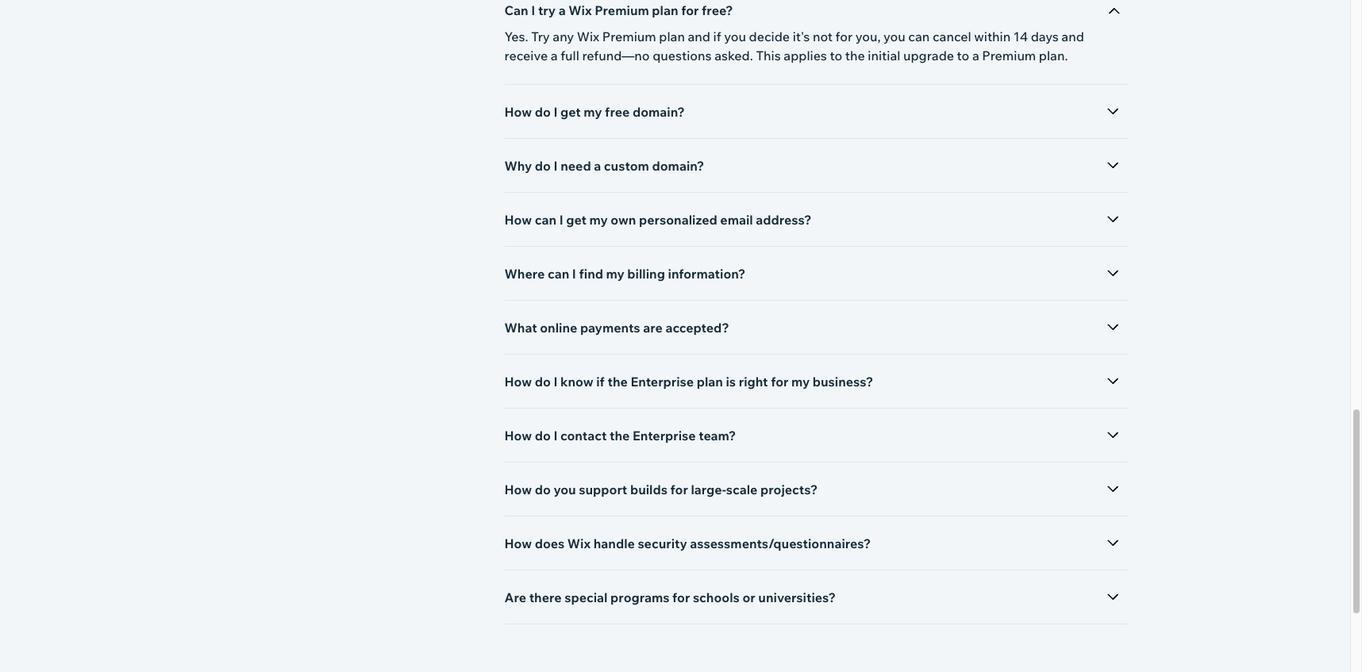 Task type: describe. For each thing, give the bounding box(es) containing it.
0 vertical spatial wix
[[569, 2, 592, 18]]

why do i need a custom domain?
[[505, 158, 704, 174]]

right
[[739, 374, 768, 390]]

2 and from the left
[[1062, 29, 1084, 44]]

get for do
[[561, 104, 581, 120]]

you,
[[856, 29, 881, 44]]

programs
[[611, 590, 670, 606]]

billing
[[628, 266, 665, 282]]

this
[[756, 48, 781, 64]]

full
[[561, 48, 579, 64]]

decide
[[749, 29, 790, 44]]

do for need
[[535, 158, 551, 174]]

can for where can i find my billing information?
[[548, 266, 569, 282]]

accepted?
[[666, 320, 729, 336]]

large-
[[691, 482, 726, 498]]

personalized
[[639, 212, 718, 228]]

special
[[565, 590, 608, 606]]

support
[[579, 482, 627, 498]]

free
[[605, 104, 630, 120]]

for right right
[[771, 374, 789, 390]]

team?
[[699, 428, 736, 444]]

a down within
[[973, 48, 980, 64]]

refund—no
[[582, 48, 650, 64]]

payments
[[580, 320, 640, 336]]

for left schools
[[673, 590, 690, 606]]

it's
[[793, 29, 810, 44]]

a right try
[[559, 2, 566, 18]]

0 vertical spatial enterprise
[[631, 374, 694, 390]]

wix inside yes. try any wix premium plan and if you decide it's not for you, you can cancel within 14 days and receive a full refund—no questions asked. this applies to the initial upgrade to a premium plan.
[[577, 29, 600, 44]]

a right need
[[594, 158, 601, 174]]

2 horizontal spatial you
[[884, 29, 906, 44]]

how for how do i know if the enterprise plan is right for my business?
[[505, 374, 532, 390]]

how for how do you support builds for large-scale projects?
[[505, 482, 532, 498]]

1 to from the left
[[830, 48, 843, 64]]

my for billing
[[606, 266, 625, 282]]

where
[[505, 266, 545, 282]]

how do i contact the enterprise team?
[[505, 428, 736, 444]]

how do you support builds for large-scale projects?
[[505, 482, 818, 498]]

address?
[[756, 212, 812, 228]]

2 vertical spatial premium
[[982, 48, 1036, 64]]

can i try a wix premium plan for free?
[[505, 2, 733, 18]]

i for how do i contact the enterprise team?
[[554, 428, 558, 444]]

days
[[1031, 29, 1059, 44]]

domain? for why do i need a custom domain?
[[652, 158, 704, 174]]

for inside yes. try any wix premium plan and if you decide it's not for you, you can cancel within 14 days and receive a full refund—no questions asked. this applies to the initial upgrade to a premium plan.
[[836, 29, 853, 44]]

a left full
[[551, 48, 558, 64]]

1 and from the left
[[688, 29, 711, 44]]

if inside yes. try any wix premium plan and if you decide it's not for you, you can cancel within 14 days and receive a full refund—no questions asked. this applies to the initial upgrade to a premium plan.
[[713, 29, 721, 44]]

scale
[[726, 482, 758, 498]]

0 vertical spatial premium
[[595, 2, 649, 18]]

2 to from the left
[[957, 48, 970, 64]]

receive
[[505, 48, 548, 64]]

questions
[[653, 48, 712, 64]]

do for know
[[535, 374, 551, 390]]

how for how can i get my own personalized email address?
[[505, 212, 532, 228]]

contact
[[561, 428, 607, 444]]

how for how does wix handle security assessments/questionnaires?
[[505, 536, 532, 552]]

can inside yes. try any wix premium plan and if you decide it's not for you, you can cancel within 14 days and receive a full refund—no questions asked. this applies to the initial upgrade to a premium plan.
[[909, 29, 930, 44]]

there
[[529, 590, 562, 606]]

how does wix handle security assessments/questionnaires?
[[505, 536, 871, 552]]

information?
[[668, 266, 746, 282]]

my left business?
[[792, 374, 810, 390]]

yes.
[[505, 29, 529, 44]]

i for how do i get my free domain?
[[554, 104, 558, 120]]

applies
[[784, 48, 827, 64]]

email
[[720, 212, 753, 228]]

1 vertical spatial premium
[[602, 29, 656, 44]]

try
[[531, 29, 550, 44]]

are
[[505, 590, 526, 606]]

2 vertical spatial wix
[[568, 536, 591, 552]]

are
[[643, 320, 663, 336]]

domain? for how do i get my free domain?
[[633, 104, 685, 120]]

plan.
[[1039, 48, 1068, 64]]

14
[[1014, 29, 1028, 44]]

2 vertical spatial plan
[[697, 374, 723, 390]]



Task type: vqa. For each thing, say whether or not it's contained in the screenshot.
Payments
yes



Task type: locate. For each thing, give the bounding box(es) containing it.
try
[[538, 2, 556, 18]]

i for why do i need a custom domain?
[[554, 158, 558, 174]]

2 vertical spatial the
[[610, 428, 630, 444]]

do
[[535, 104, 551, 120], [535, 158, 551, 174], [535, 374, 551, 390], [535, 428, 551, 444], [535, 482, 551, 498]]

2 how from the top
[[505, 212, 532, 228]]

i left need
[[554, 158, 558, 174]]

3 do from the top
[[535, 374, 551, 390]]

can
[[505, 2, 529, 18]]

custom
[[604, 158, 649, 174]]

if up asked.
[[713, 29, 721, 44]]

how for how do i contact the enterprise team?
[[505, 428, 532, 444]]

1 horizontal spatial and
[[1062, 29, 1084, 44]]

how do i know if the enterprise plan is right for my business?
[[505, 374, 874, 390]]

do up does
[[535, 482, 551, 498]]

premium
[[595, 2, 649, 18], [602, 29, 656, 44], [982, 48, 1036, 64]]

1 vertical spatial wix
[[577, 29, 600, 44]]

wix right does
[[568, 536, 591, 552]]

1 vertical spatial plan
[[659, 29, 685, 44]]

1 vertical spatial if
[[596, 374, 605, 390]]

0 vertical spatial can
[[909, 29, 930, 44]]

domain? right free
[[633, 104, 685, 120]]

i for how do i know if the enterprise plan is right for my business?
[[554, 374, 558, 390]]

6 how from the top
[[505, 536, 532, 552]]

get left free
[[561, 104, 581, 120]]

my left free
[[584, 104, 602, 120]]

do for support
[[535, 482, 551, 498]]

and up "plan." at top right
[[1062, 29, 1084, 44]]

the down 'you,'
[[845, 48, 865, 64]]

2 do from the top
[[535, 158, 551, 174]]

security
[[638, 536, 687, 552]]

do left contact
[[535, 428, 551, 444]]

if
[[713, 29, 721, 44], [596, 374, 605, 390]]

assessments/questionnaires?
[[690, 536, 871, 552]]

1 do from the top
[[535, 104, 551, 120]]

do left the know
[[535, 374, 551, 390]]

i left "find"
[[572, 266, 576, 282]]

and up questions
[[688, 29, 711, 44]]

the right the know
[[608, 374, 628, 390]]

0 horizontal spatial you
[[554, 482, 576, 498]]

to down not
[[830, 48, 843, 64]]

domain?
[[633, 104, 685, 120], [652, 158, 704, 174]]

my left own on the left of the page
[[590, 212, 608, 228]]

why
[[505, 158, 532, 174]]

domain? right custom
[[652, 158, 704, 174]]

enterprise left 'team?'
[[633, 428, 696, 444]]

own
[[611, 212, 636, 228]]

0 vertical spatial domain?
[[633, 104, 685, 120]]

0 horizontal spatial to
[[830, 48, 843, 64]]

yes. try any wix premium plan and if you decide it's not for you, you can cancel within 14 days and receive a full refund—no questions asked. this applies to the initial upgrade to a premium plan.
[[505, 29, 1084, 64]]

my right "find"
[[606, 266, 625, 282]]

0 vertical spatial plan
[[652, 2, 679, 18]]

know
[[561, 374, 594, 390]]

enterprise
[[631, 374, 694, 390], [633, 428, 696, 444]]

do down receive
[[535, 104, 551, 120]]

for left large- at the right of the page
[[671, 482, 688, 498]]

and
[[688, 29, 711, 44], [1062, 29, 1084, 44]]

asked.
[[715, 48, 753, 64]]

i left contact
[[554, 428, 558, 444]]

can left "find"
[[548, 266, 569, 282]]

can
[[909, 29, 930, 44], [535, 212, 557, 228], [548, 266, 569, 282]]

do for contact
[[535, 428, 551, 444]]

2 vertical spatial can
[[548, 266, 569, 282]]

how
[[505, 104, 532, 120], [505, 212, 532, 228], [505, 374, 532, 390], [505, 428, 532, 444], [505, 482, 532, 498], [505, 536, 532, 552]]

i left try
[[531, 2, 535, 18]]

0 vertical spatial the
[[845, 48, 865, 64]]

i left free
[[554, 104, 558, 120]]

how can i get my own personalized email address?
[[505, 212, 812, 228]]

my
[[584, 104, 602, 120], [590, 212, 608, 228], [606, 266, 625, 282], [792, 374, 810, 390]]

1 horizontal spatial you
[[724, 29, 746, 44]]

need
[[561, 158, 591, 174]]

can up upgrade
[[909, 29, 930, 44]]

for
[[681, 2, 699, 18], [836, 29, 853, 44], [771, 374, 789, 390], [671, 482, 688, 498], [673, 590, 690, 606]]

1 vertical spatial get
[[566, 212, 587, 228]]

builds
[[630, 482, 668, 498]]

where can i find my billing information?
[[505, 266, 746, 282]]

1 horizontal spatial if
[[713, 29, 721, 44]]

how for how do i get my free domain?
[[505, 104, 532, 120]]

my for free
[[584, 104, 602, 120]]

upgrade
[[904, 48, 954, 64]]

5 do from the top
[[535, 482, 551, 498]]

to down cancel
[[957, 48, 970, 64]]

i for where can i find my billing information?
[[572, 266, 576, 282]]

3 how from the top
[[505, 374, 532, 390]]

4 do from the top
[[535, 428, 551, 444]]

plan
[[652, 2, 679, 18], [659, 29, 685, 44], [697, 374, 723, 390]]

my for own
[[590, 212, 608, 228]]

within
[[974, 29, 1011, 44]]

schools
[[693, 590, 740, 606]]

cancel
[[933, 29, 972, 44]]

do for get
[[535, 104, 551, 120]]

what online payments are accepted?
[[505, 320, 729, 336]]

for right not
[[836, 29, 853, 44]]

get left own on the left of the page
[[566, 212, 587, 228]]

0 horizontal spatial and
[[688, 29, 711, 44]]

1 vertical spatial enterprise
[[633, 428, 696, 444]]

1 horizontal spatial to
[[957, 48, 970, 64]]

are there special programs for schools or universities?
[[505, 590, 836, 606]]

if right the know
[[596, 374, 605, 390]]

you up initial
[[884, 29, 906, 44]]

or
[[743, 590, 756, 606]]

universities?
[[759, 590, 836, 606]]

the
[[845, 48, 865, 64], [608, 374, 628, 390], [610, 428, 630, 444]]

handle
[[594, 536, 635, 552]]

for left free?
[[681, 2, 699, 18]]

i
[[531, 2, 535, 18], [554, 104, 558, 120], [554, 158, 558, 174], [559, 212, 563, 228], [572, 266, 576, 282], [554, 374, 558, 390], [554, 428, 558, 444]]

can for how can i get my own personalized email address?
[[535, 212, 557, 228]]

the inside yes. try any wix premium plan and if you decide it's not for you, you can cancel within 14 days and receive a full refund—no questions asked. this applies to the initial upgrade to a premium plan.
[[845, 48, 865, 64]]

1 vertical spatial the
[[608, 374, 628, 390]]

1 vertical spatial domain?
[[652, 158, 704, 174]]

i for how can i get my own personalized email address?
[[559, 212, 563, 228]]

is
[[726, 374, 736, 390]]

can up where
[[535, 212, 557, 228]]

enterprise down "are" at the left
[[631, 374, 694, 390]]

1 vertical spatial can
[[535, 212, 557, 228]]

you
[[724, 29, 746, 44], [884, 29, 906, 44], [554, 482, 576, 498]]

you left support
[[554, 482, 576, 498]]

you up asked.
[[724, 29, 746, 44]]

online
[[540, 320, 578, 336]]

i down need
[[559, 212, 563, 228]]

do right why
[[535, 158, 551, 174]]

projects?
[[761, 482, 818, 498]]

to
[[830, 48, 843, 64], [957, 48, 970, 64]]

4 how from the top
[[505, 428, 532, 444]]

does
[[535, 536, 565, 552]]

get
[[561, 104, 581, 120], [566, 212, 587, 228]]

i left the know
[[554, 374, 558, 390]]

any
[[553, 29, 574, 44]]

1 how from the top
[[505, 104, 532, 120]]

get for can
[[566, 212, 587, 228]]

a
[[559, 2, 566, 18], [551, 48, 558, 64], [973, 48, 980, 64], [594, 158, 601, 174]]

the right contact
[[610, 428, 630, 444]]

wix up any
[[569, 2, 592, 18]]

0 vertical spatial get
[[561, 104, 581, 120]]

not
[[813, 29, 833, 44]]

business?
[[813, 374, 874, 390]]

how do i get my free domain?
[[505, 104, 685, 120]]

wix
[[569, 2, 592, 18], [577, 29, 600, 44], [568, 536, 591, 552]]

0 vertical spatial if
[[713, 29, 721, 44]]

wix right any
[[577, 29, 600, 44]]

0 horizontal spatial if
[[596, 374, 605, 390]]

free?
[[702, 2, 733, 18]]

5 how from the top
[[505, 482, 532, 498]]

what
[[505, 320, 537, 336]]

find
[[579, 266, 603, 282]]

initial
[[868, 48, 901, 64]]

plan inside yes. try any wix premium plan and if you decide it's not for you, you can cancel within 14 days and receive a full refund—no questions asked. this applies to the initial upgrade to a premium plan.
[[659, 29, 685, 44]]



